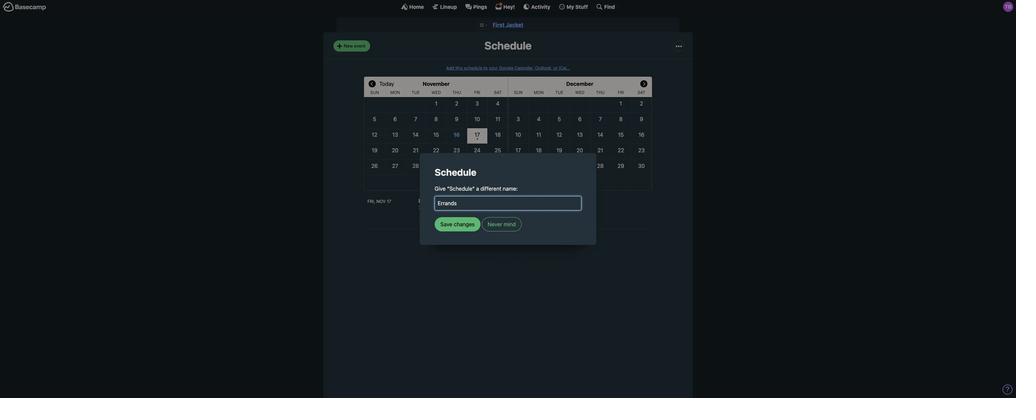 Task type: vqa. For each thing, say whether or not it's contained in the screenshot.
YOUR
yes



Task type: describe. For each thing, give the bounding box(es) containing it.
find button
[[597, 3, 615, 10]]

mind
[[504, 221, 516, 228]]

google
[[499, 66, 514, 71]]

add for add an event
[[424, 217, 432, 222]]

0 vertical spatial schedule
[[485, 39, 532, 52]]

give "schedule" a different name:
[[435, 186, 518, 192]]

switch accounts image
[[3, 2, 46, 12]]

never mind button
[[482, 217, 522, 232]]

add for add this schedule to your google calendar, outlook, or ical…
[[447, 66, 455, 71]]

activity link
[[524, 3, 551, 10]]

sat for november
[[494, 90, 502, 95]]

first jacket link
[[493, 22, 524, 28]]

-
[[437, 205, 439, 210]]

home link
[[401, 3, 424, 10]]

thu for november
[[453, 90, 461, 95]]

first jacket
[[493, 22, 524, 28]]

add this schedule to your google calendar, outlook, or ical… link
[[447, 66, 570, 71]]

wed for december
[[576, 90, 585, 95]]

new
[[344, 43, 353, 49]]

fri for december
[[618, 90, 624, 95]]

sun for december
[[514, 90, 523, 95]]

jacket
[[506, 22, 524, 28]]

schedule
[[464, 66, 483, 71]]

sun for november
[[371, 90, 379, 95]]

0 horizontal spatial tyler black image
[[489, 198, 495, 204]]

stuff
[[576, 4, 588, 10]]

find
[[605, 4, 615, 10]]

team
[[475, 198, 488, 204]]

a
[[477, 186, 479, 192]]

add an event
[[424, 217, 451, 222]]

tue for november
[[412, 90, 420, 95]]

give
[[435, 186, 446, 192]]

3:00pm
[[419, 205, 436, 210]]

tyler black image inside main element
[[1004, 2, 1014, 12]]

outlook,
[[536, 66, 553, 71]]

tue for december
[[556, 90, 564, 95]]

fri for november
[[475, 90, 481, 95]]

5:00pm
[[441, 205, 458, 210]]

hey! button
[[496, 3, 515, 10]]

movie break with the team
[[419, 198, 489, 204]]

1 horizontal spatial event
[[439, 217, 451, 222]]



Task type: locate. For each thing, give the bounding box(es) containing it.
my stuff button
[[559, 3, 588, 10]]

to
[[484, 66, 488, 71]]

new event
[[344, 43, 366, 49]]

sat
[[494, 90, 502, 95], [638, 90, 646, 95]]

2 sun from the left
[[514, 90, 523, 95]]

calendar,
[[515, 66, 534, 71]]

different
[[481, 186, 502, 192]]

0 horizontal spatial mon
[[391, 90, 400, 95]]

nov
[[377, 199, 386, 204]]

1 horizontal spatial fri
[[618, 90, 624, 95]]

None submit
[[435, 217, 481, 232]]

2 thu from the left
[[597, 90, 605, 95]]

schedule down first jacket link
[[485, 39, 532, 52]]

schedule up ""schedule""
[[435, 167, 477, 178]]

pings button
[[465, 3, 488, 10]]

first
[[493, 22, 505, 28]]

17
[[387, 199, 392, 204]]

1 horizontal spatial tue
[[556, 90, 564, 95]]

1 horizontal spatial thu
[[597, 90, 605, 95]]

1 vertical spatial schedule
[[435, 167, 477, 178]]

add left this
[[447, 66, 455, 71]]

fri,
[[368, 199, 375, 204]]

wed down november
[[432, 90, 441, 95]]

an
[[433, 217, 438, 222]]

0 vertical spatial tyler black image
[[1004, 2, 1014, 12]]

new event link
[[334, 41, 371, 52]]

main element
[[0, 0, 1017, 13]]

1 sat from the left
[[494, 90, 502, 95]]

0 horizontal spatial add
[[424, 217, 432, 222]]

schedule
[[485, 39, 532, 52], [435, 167, 477, 178]]

2 fri from the left
[[618, 90, 624, 95]]

1 sun from the left
[[371, 90, 379, 95]]

event right an
[[439, 217, 451, 222]]

1 horizontal spatial sat
[[638, 90, 646, 95]]

0 vertical spatial event
[[354, 43, 366, 49]]

thu
[[453, 90, 461, 95], [597, 90, 605, 95]]

1 vertical spatial add
[[424, 217, 432, 222]]

0 horizontal spatial tue
[[412, 90, 420, 95]]

1 horizontal spatial add
[[447, 66, 455, 71]]

•
[[477, 136, 479, 141]]

2 mon from the left
[[534, 90, 544, 95]]

november
[[423, 81, 450, 87]]

mon
[[391, 90, 400, 95], [534, 90, 544, 95]]

2 tue from the left
[[556, 90, 564, 95]]

Give "Schedule" a different name: text field
[[435, 196, 582, 211]]

add this schedule to your google calendar, outlook, or ical…
[[447, 66, 570, 71]]

tyler black image
[[1004, 2, 1014, 12], [489, 198, 495, 204]]

1 vertical spatial event
[[439, 217, 451, 222]]

your
[[489, 66, 498, 71]]

sun
[[371, 90, 379, 95], [514, 90, 523, 95]]

movie
[[419, 198, 435, 204]]

1 tue from the left
[[412, 90, 420, 95]]

break
[[436, 198, 451, 204]]

1 fri from the left
[[475, 90, 481, 95]]

1 thu from the left
[[453, 90, 461, 95]]

0 horizontal spatial event
[[354, 43, 366, 49]]

add an event link
[[419, 214, 455, 225]]

december
[[567, 81, 594, 87]]

2 sat from the left
[[638, 90, 646, 95]]

hey!
[[504, 4, 515, 10]]

ical…
[[559, 66, 570, 71]]

activity
[[532, 4, 551, 10]]

1 horizontal spatial tyler black image
[[1004, 2, 1014, 12]]

0 horizontal spatial thu
[[453, 90, 461, 95]]

event right new
[[354, 43, 366, 49]]

0 horizontal spatial sun
[[371, 90, 379, 95]]

3:00pm     -     5:00pm
[[419, 205, 458, 210]]

sat for december
[[638, 90, 646, 95]]

my
[[567, 4, 575, 10]]

0 horizontal spatial schedule
[[435, 167, 477, 178]]

this
[[456, 66, 463, 71]]

0 horizontal spatial fri
[[475, 90, 481, 95]]

lineup
[[441, 4, 457, 10]]

mon for december
[[534, 90, 544, 95]]

the
[[465, 198, 474, 204]]

wed down december
[[576, 90, 585, 95]]

never mind
[[488, 221, 516, 228]]

with
[[452, 198, 464, 204]]

2 wed from the left
[[576, 90, 585, 95]]

add
[[447, 66, 455, 71], [424, 217, 432, 222]]

wed
[[432, 90, 441, 95], [576, 90, 585, 95]]

lineup link
[[432, 3, 457, 10]]

1 mon from the left
[[391, 90, 400, 95]]

1 horizontal spatial schedule
[[485, 39, 532, 52]]

home
[[410, 4, 424, 10]]

my stuff
[[567, 4, 588, 10]]

wed for november
[[432, 90, 441, 95]]

fri
[[475, 90, 481, 95], [618, 90, 624, 95]]

thu for december
[[597, 90, 605, 95]]

tue
[[412, 90, 420, 95], [556, 90, 564, 95]]

name:
[[503, 186, 518, 192]]

1 horizontal spatial wed
[[576, 90, 585, 95]]

1 horizontal spatial mon
[[534, 90, 544, 95]]

1 horizontal spatial sun
[[514, 90, 523, 95]]

pings
[[474, 4, 488, 10]]

fri, nov 17
[[368, 199, 392, 204]]

or
[[554, 66, 558, 71]]

never
[[488, 221, 503, 228]]

1 vertical spatial tyler black image
[[489, 198, 495, 204]]

"schedule"
[[447, 186, 475, 192]]

1 wed from the left
[[432, 90, 441, 95]]

add left an
[[424, 217, 432, 222]]

0 horizontal spatial sat
[[494, 90, 502, 95]]

event
[[354, 43, 366, 49], [439, 217, 451, 222]]

0 horizontal spatial wed
[[432, 90, 441, 95]]

mon for november
[[391, 90, 400, 95]]

0 vertical spatial add
[[447, 66, 455, 71]]



